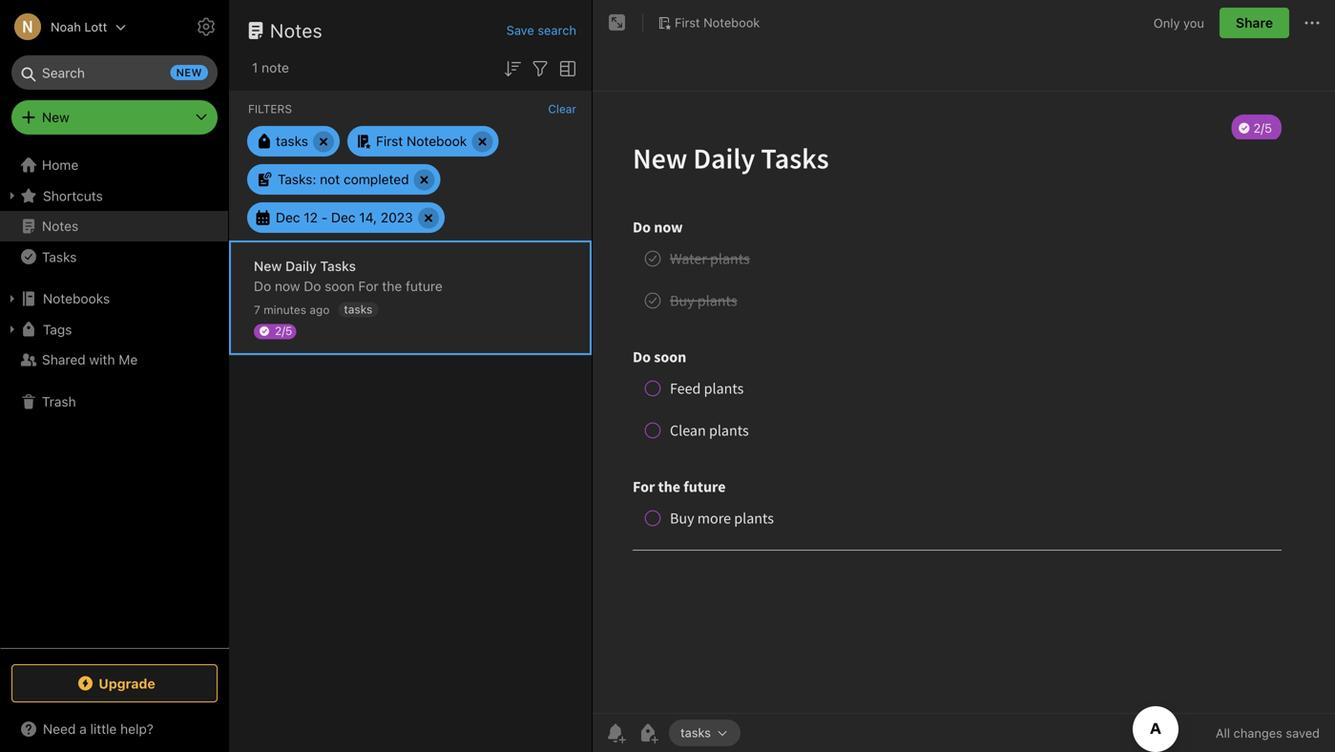 Task type: locate. For each thing, give the bounding box(es) containing it.
new button
[[11, 100, 218, 135]]

0 horizontal spatial dec
[[276, 210, 300, 225]]

tasks up soon
[[320, 258, 356, 274]]

tasks down do now do soon for the future
[[344, 303, 373, 316]]

tasks: not completed
[[278, 171, 409, 187]]

tasks
[[276, 133, 308, 149], [344, 303, 373, 316], [681, 726, 711, 740]]

1 horizontal spatial tasks
[[320, 258, 356, 274]]

0 horizontal spatial do
[[254, 278, 271, 294]]

2 vertical spatial tasks
[[681, 726, 711, 740]]

me
[[119, 352, 138, 368]]

0 vertical spatial first notebook button
[[651, 10, 767, 36]]

0 horizontal spatial tasks
[[276, 133, 308, 149]]

tasks inside button
[[42, 249, 77, 265]]

0 horizontal spatial notes
[[42, 218, 78, 234]]

not
[[320, 171, 340, 187]]

ago
[[310, 303, 330, 316]]

click to collapse image
[[222, 717, 236, 740]]

first notebook inside note window element
[[675, 15, 760, 30]]

1 horizontal spatial notes
[[270, 19, 323, 42]]

1 vertical spatial first
[[376, 133, 403, 149]]

dec
[[276, 210, 300, 225], [331, 210, 356, 225]]

first notebook for the top first notebook button
[[675, 15, 760, 30]]

1 horizontal spatial first notebook button
[[651, 10, 767, 36]]

2 horizontal spatial tasks
[[681, 726, 711, 740]]

dec 12 - dec 14, 2023 button
[[247, 202, 445, 233]]

search
[[538, 23, 577, 37]]

lott
[[84, 20, 107, 34]]

first
[[675, 15, 700, 30], [376, 133, 403, 149]]

0 horizontal spatial new
[[42, 109, 69, 125]]

1 horizontal spatial new
[[254, 258, 282, 274]]

soon
[[325, 278, 355, 294]]

1 vertical spatial first notebook
[[376, 133, 467, 149]]

tasks up notebooks
[[42, 249, 77, 265]]

0 vertical spatial tasks button
[[247, 126, 340, 157]]

tasks button
[[247, 126, 340, 157], [669, 720, 741, 747]]

0 horizontal spatial tasks
[[42, 249, 77, 265]]

0 horizontal spatial first
[[376, 133, 403, 149]]

dec right the -
[[331, 210, 356, 225]]

7 minutes ago
[[254, 303, 330, 316]]

1 horizontal spatial first notebook
[[675, 15, 760, 30]]

tree containing home
[[0, 150, 229, 647]]

new up home
[[42, 109, 69, 125]]

1 horizontal spatial do
[[304, 278, 321, 294]]

tasks inside note window element
[[681, 726, 711, 740]]

first notebook button up completed
[[348, 126, 499, 157]]

now
[[275, 278, 300, 294]]

notes
[[270, 19, 323, 42], [42, 218, 78, 234]]

add filters image
[[529, 57, 552, 80]]

0 horizontal spatial first notebook button
[[348, 126, 499, 157]]

12
[[304, 210, 318, 225]]

tasks button up tasks:
[[247, 126, 340, 157]]

new daily tasks
[[254, 258, 356, 274]]

first notebook button right expand note icon
[[651, 10, 767, 36]]

shared with me
[[42, 352, 138, 368]]

View options field
[[552, 55, 579, 80]]

tasks up tasks:
[[276, 133, 308, 149]]

new for new daily tasks
[[254, 258, 282, 274]]

1
[[252, 60, 258, 75]]

tasks: not completed button
[[247, 164, 441, 195]]

1 horizontal spatial tasks button
[[669, 720, 741, 747]]

tree
[[0, 150, 229, 647]]

you
[[1184, 16, 1205, 30]]

1 horizontal spatial dec
[[331, 210, 356, 225]]

do down new daily tasks
[[304, 278, 321, 294]]

0 vertical spatial notebook
[[704, 15, 760, 30]]

do now do soon for the future
[[254, 278, 443, 294]]

dec left 12
[[276, 210, 300, 225]]

1 horizontal spatial first
[[675, 15, 700, 30]]

new inside popup button
[[42, 109, 69, 125]]

1 vertical spatial notes
[[42, 218, 78, 234]]

first notebook
[[675, 15, 760, 30], [376, 133, 467, 149]]

first for the top first notebook button
[[675, 15, 700, 30]]

0 horizontal spatial first notebook
[[376, 133, 467, 149]]

0 vertical spatial new
[[42, 109, 69, 125]]

new
[[42, 109, 69, 125], [254, 258, 282, 274]]

upgrade button
[[11, 664, 218, 703]]

notebooks
[[43, 291, 110, 306]]

trash link
[[0, 387, 228, 417]]

settings image
[[195, 15, 218, 38]]

notebook
[[704, 15, 760, 30], [407, 133, 467, 149]]

first up completed
[[376, 133, 403, 149]]

1 horizontal spatial notebook
[[704, 15, 760, 30]]

Sort options field
[[501, 55, 524, 80]]

0 vertical spatial first notebook
[[675, 15, 760, 30]]

with
[[89, 352, 115, 368]]

1 vertical spatial notebook
[[407, 133, 467, 149]]

0 vertical spatial first
[[675, 15, 700, 30]]

saved
[[1286, 726, 1320, 740]]

tasks
[[42, 249, 77, 265], [320, 258, 356, 274]]

new for new
[[42, 109, 69, 125]]

first notebook button
[[651, 10, 767, 36], [348, 126, 499, 157]]

share button
[[1220, 8, 1290, 38]]

tasks button right add tag "icon" on the bottom left of the page
[[669, 720, 741, 747]]

help?
[[120, 721, 154, 737]]

1 vertical spatial tasks
[[344, 303, 373, 316]]

need
[[43, 721, 76, 737]]

home link
[[0, 150, 229, 180]]

need a little help?
[[43, 721, 154, 737]]

note window element
[[593, 0, 1335, 752]]

notes down shortcuts on the top left of page
[[42, 218, 78, 234]]

all changes saved
[[1216, 726, 1320, 740]]

do
[[254, 278, 271, 294], [304, 278, 321, 294]]

0 vertical spatial notes
[[270, 19, 323, 42]]

noah
[[51, 20, 81, 34]]

notes up note
[[270, 19, 323, 42]]

tasks right add tag "icon" on the bottom left of the page
[[681, 726, 711, 740]]

noah lott
[[51, 20, 107, 34]]

new up now
[[254, 258, 282, 274]]

share
[[1236, 15, 1273, 31]]

1 vertical spatial new
[[254, 258, 282, 274]]

first inside note window element
[[675, 15, 700, 30]]

do up "7"
[[254, 278, 271, 294]]

2/5
[[275, 324, 292, 337]]

0 vertical spatial tasks
[[276, 133, 308, 149]]

first right expand note icon
[[675, 15, 700, 30]]

Account field
[[0, 8, 126, 46]]



Task type: vqa. For each thing, say whether or not it's contained in the screenshot.
bottommost Sans Serif
no



Task type: describe. For each thing, give the bounding box(es) containing it.
trash
[[42, 394, 76, 410]]

home
[[42, 157, 79, 173]]

save
[[507, 23, 534, 37]]

expand note image
[[606, 11, 629, 34]]

tags
[[43, 321, 72, 337]]

more actions image
[[1301, 11, 1324, 34]]

notebook inside note window element
[[704, 15, 760, 30]]

minutes
[[264, 303, 306, 316]]

shared
[[42, 352, 86, 368]]

new search field
[[25, 55, 208, 90]]

save search
[[507, 23, 577, 37]]

the
[[382, 278, 402, 294]]

first notebook for the bottom first notebook button
[[376, 133, 467, 149]]

for
[[358, 278, 379, 294]]

0 horizontal spatial notebook
[[407, 133, 467, 149]]

only
[[1154, 16, 1180, 30]]

tasks button
[[0, 242, 228, 272]]

expand notebooks image
[[5, 291, 20, 306]]

first for the bottom first notebook button
[[376, 133, 403, 149]]

1 dec from the left
[[276, 210, 300, 225]]

notes inside the "notes" "link"
[[42, 218, 78, 234]]

WHAT'S NEW field
[[0, 714, 229, 745]]

tags button
[[0, 314, 228, 345]]

shortcuts
[[43, 188, 103, 204]]

tasks:
[[278, 171, 316, 187]]

14,
[[359, 210, 377, 225]]

1 horizontal spatial tasks
[[344, 303, 373, 316]]

changes
[[1234, 726, 1283, 740]]

2023
[[381, 210, 413, 225]]

expand tags image
[[5, 322, 20, 337]]

only you
[[1154, 16, 1205, 30]]

new
[[176, 66, 202, 79]]

7
[[254, 303, 260, 316]]

all
[[1216, 726, 1230, 740]]

add tag image
[[637, 722, 660, 745]]

1 vertical spatial first notebook button
[[348, 126, 499, 157]]

-
[[321, 210, 328, 225]]

shared with me link
[[0, 345, 228, 375]]

note
[[262, 60, 289, 75]]

dec 12 - dec 14, 2023
[[276, 210, 413, 225]]

little
[[90, 721, 117, 737]]

More actions field
[[1301, 8, 1324, 38]]

daily
[[285, 258, 317, 274]]

notes link
[[0, 211, 228, 242]]

1 do from the left
[[254, 278, 271, 294]]

2 do from the left
[[304, 278, 321, 294]]

filters
[[248, 102, 292, 116]]

2 dec from the left
[[331, 210, 356, 225]]

a
[[79, 721, 87, 737]]

clear
[[548, 102, 577, 116]]

clear button
[[548, 102, 577, 116]]

tasks Tag actions field
[[711, 726, 729, 740]]

future
[[406, 278, 443, 294]]

upgrade
[[99, 676, 155, 691]]

Search text field
[[25, 55, 204, 90]]

completed
[[344, 171, 409, 187]]

Add filters field
[[529, 55, 552, 80]]

shortcuts button
[[0, 180, 228, 211]]

Note Editor text field
[[593, 92, 1335, 713]]

1 vertical spatial tasks button
[[669, 720, 741, 747]]

0 horizontal spatial tasks button
[[247, 126, 340, 157]]

save search button
[[507, 21, 577, 40]]

1 note
[[252, 60, 289, 75]]

notebooks link
[[0, 284, 228, 314]]

add a reminder image
[[604, 722, 627, 745]]



